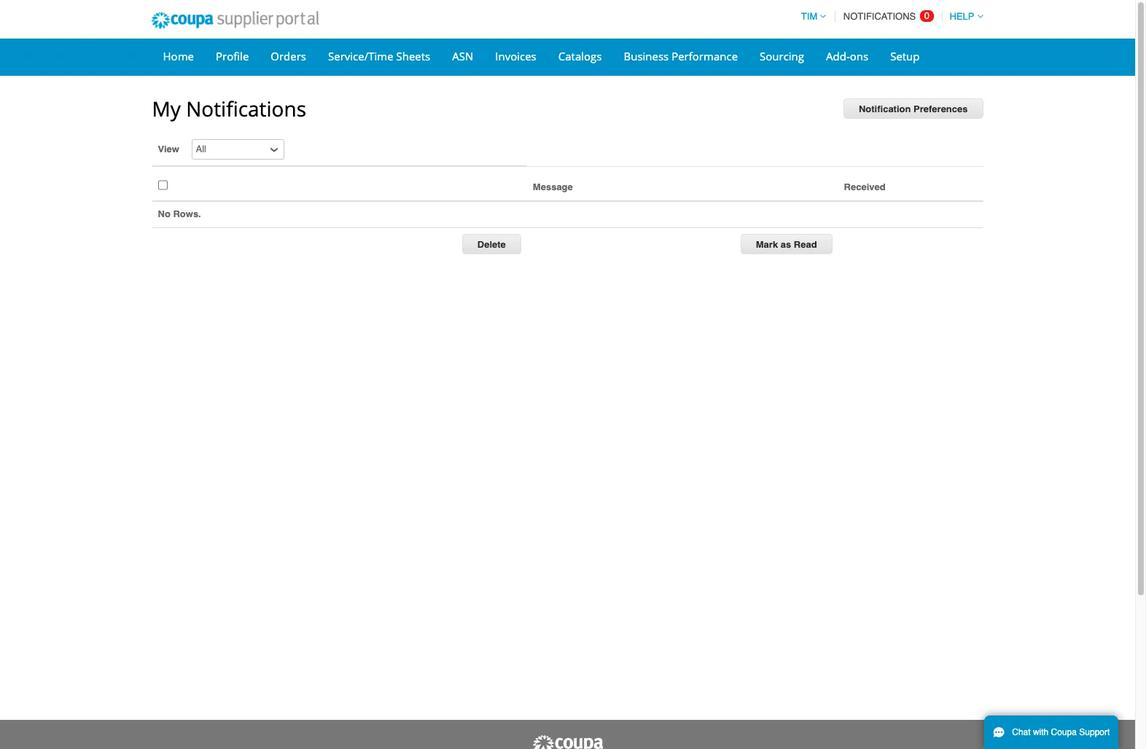 Task type: vqa. For each thing, say whether or not it's contained in the screenshot.
Announcements inside Announcements No Announcements
no



Task type: locate. For each thing, give the bounding box(es) containing it.
coupa supplier portal image
[[141, 2, 329, 39], [531, 735, 604, 750]]

navigation
[[795, 2, 983, 31]]

delete
[[478, 239, 506, 250]]

notifications up ons
[[844, 11, 916, 22]]

help
[[950, 11, 975, 22]]

asn
[[452, 49, 473, 63]]

invoices
[[495, 49, 537, 63]]

orders link
[[261, 45, 316, 67]]

0
[[925, 10, 930, 21]]

performance
[[672, 49, 738, 63]]

1 horizontal spatial notifications
[[844, 11, 916, 22]]

catalogs link
[[549, 45, 611, 67]]

profile link
[[206, 45, 258, 67]]

1 vertical spatial coupa supplier portal image
[[531, 735, 604, 750]]

home
[[163, 49, 194, 63]]

notifications down profile
[[186, 95, 306, 123]]

read
[[794, 239, 817, 250]]

chat with coupa support button
[[984, 716, 1119, 750]]

0 vertical spatial notifications
[[844, 11, 916, 22]]

service/time sheets link
[[319, 45, 440, 67]]

business
[[624, 49, 669, 63]]

0 vertical spatial coupa supplier portal image
[[141, 2, 329, 39]]

notifications
[[844, 11, 916, 22], [186, 95, 306, 123]]

1 vertical spatial notifications
[[186, 95, 306, 123]]

support
[[1080, 728, 1110, 738]]

with
[[1033, 728, 1049, 738]]

business performance
[[624, 49, 738, 63]]

0 horizontal spatial coupa supplier portal image
[[141, 2, 329, 39]]

None checkbox
[[158, 176, 167, 195]]

chat
[[1012, 728, 1031, 738]]

service/time sheets
[[328, 49, 430, 63]]

business performance link
[[614, 45, 748, 67]]

chat with coupa support
[[1012, 728, 1110, 738]]

1 horizontal spatial coupa supplier portal image
[[531, 735, 604, 750]]

add-ons link
[[817, 45, 878, 67]]

setup link
[[881, 45, 929, 67]]

rows.
[[173, 209, 201, 220]]

profile
[[216, 49, 249, 63]]

my notifications
[[152, 95, 306, 123]]



Task type: describe. For each thing, give the bounding box(es) containing it.
notification preferences
[[859, 104, 968, 114]]

no
[[158, 209, 171, 220]]

coupa
[[1051, 728, 1077, 738]]

message
[[533, 182, 573, 193]]

help link
[[943, 11, 983, 22]]

add-
[[826, 49, 850, 63]]

ons
[[850, 49, 869, 63]]

0 horizontal spatial notifications
[[186, 95, 306, 123]]

no rows.
[[158, 209, 201, 220]]

asn link
[[443, 45, 483, 67]]

notifications inside the notifications 0
[[844, 11, 916, 22]]

received
[[844, 182, 886, 193]]

mark as read
[[756, 239, 817, 250]]

tim link
[[795, 11, 826, 22]]

service/time
[[328, 49, 394, 63]]

catalogs
[[558, 49, 602, 63]]

invoices link
[[486, 45, 546, 67]]

orders
[[271, 49, 306, 63]]

notification
[[859, 104, 911, 114]]

mark as read button
[[741, 234, 833, 254]]

sheets
[[396, 49, 430, 63]]

home link
[[154, 45, 203, 67]]

delete button
[[462, 234, 521, 254]]

sourcing link
[[750, 45, 814, 67]]

mark
[[756, 239, 778, 250]]

navigation containing notifications 0
[[795, 2, 983, 31]]

notifications 0
[[844, 10, 930, 22]]

add-ons
[[826, 49, 869, 63]]

notification preferences link
[[844, 98, 983, 119]]

tim
[[801, 11, 818, 22]]

my
[[152, 95, 181, 123]]

as
[[781, 239, 791, 250]]

setup
[[891, 49, 920, 63]]

sourcing
[[760, 49, 804, 63]]

preferences
[[914, 104, 968, 114]]

view
[[158, 144, 179, 155]]



